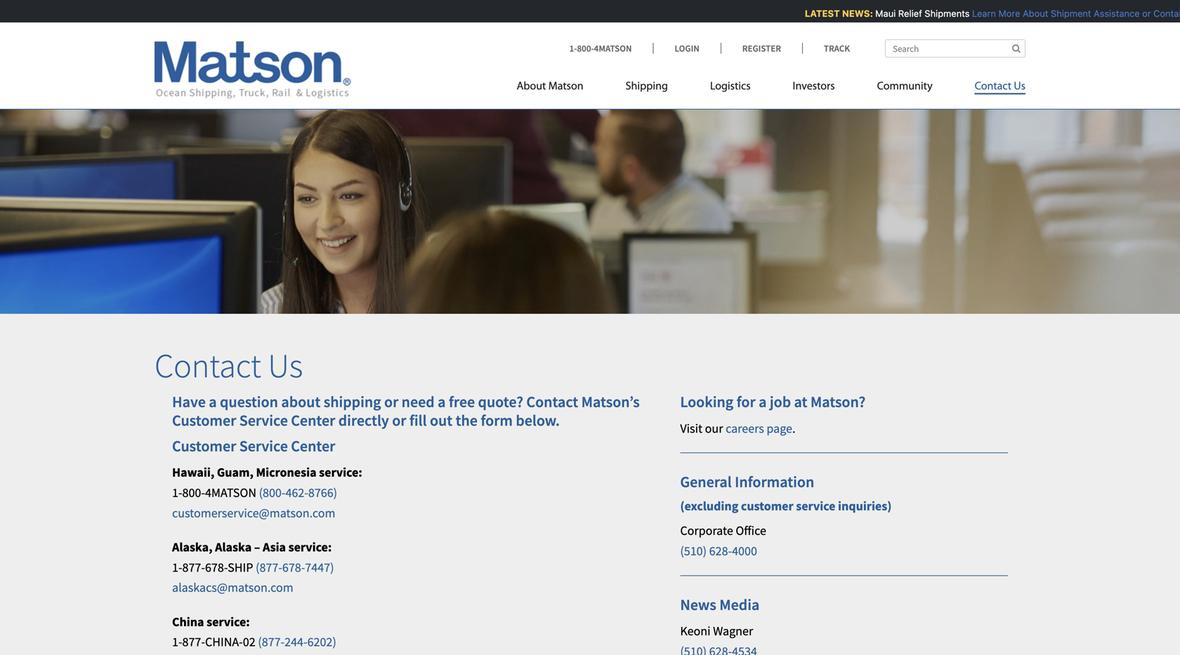 Task type: locate. For each thing, give the bounding box(es) containing it.
quote?
[[478, 392, 524, 412]]

0 horizontal spatial 4matson
[[205, 485, 256, 501]]

2 center from the top
[[291, 437, 335, 456]]

contain
[[1150, 8, 1181, 19]]

2 vertical spatial service:
[[207, 615, 250, 630]]

(877-
[[256, 560, 282, 576], [258, 635, 285, 651]]

0 horizontal spatial contact
[[155, 345, 261, 387]]

1 vertical spatial 800-
[[182, 485, 205, 501]]

a right for
[[759, 392, 767, 412]]

877-
[[182, 560, 205, 576], [182, 635, 205, 651]]

investors
[[793, 81, 835, 92]]

about matson
[[517, 81, 584, 92]]

1 vertical spatial center
[[291, 437, 335, 456]]

looking for a job at matson?
[[680, 392, 866, 412]]

matson?
[[811, 392, 866, 412]]

shipping link
[[605, 74, 689, 103]]

1 vertical spatial service:
[[289, 540, 332, 556]]

service: inside the china service: 1-877-china-02 (877-244-6202)
[[207, 615, 250, 630]]

1 vertical spatial 877-
[[182, 635, 205, 651]]

shipments
[[921, 8, 966, 19]]

0 horizontal spatial a
[[209, 392, 217, 412]]

center up micronesia
[[291, 437, 335, 456]]

(510)
[[680, 544, 707, 559]]

1 horizontal spatial contact us
[[975, 81, 1026, 92]]

1-800-4matson link
[[570, 43, 653, 54]]

us up about
[[268, 345, 303, 387]]

1 horizontal spatial 4matson
[[594, 43, 632, 54]]

service: inside hawaii, guam, micronesia service: 1-800-4matson (800-462-8766) customerservice@matson.com
[[319, 465, 362, 481]]

0 vertical spatial 877-
[[182, 560, 205, 576]]

register
[[743, 43, 781, 54]]

contact inside "have a question about shipping or need a free quote? contact matson's customer service center directly or fill out the form below. customer service center"
[[527, 392, 579, 412]]

1 vertical spatial customer
[[172, 437, 236, 456]]

asia
[[263, 540, 286, 556]]

at
[[794, 392, 808, 412]]

2 a from the left
[[438, 392, 446, 412]]

462-
[[286, 485, 308, 501]]

0 horizontal spatial about
[[517, 81, 546, 92]]

678- down asia
[[282, 560, 305, 576]]

(877-678-7447) link
[[256, 560, 334, 576]]

0 vertical spatial 800-
[[577, 43, 594, 54]]

corporate office (510) 628-4000
[[680, 523, 767, 559]]

login
[[675, 43, 700, 54]]

contact up have
[[155, 345, 261, 387]]

question
[[220, 392, 278, 412]]

1 vertical spatial 4matson
[[205, 485, 256, 501]]

shipping
[[626, 81, 668, 92]]

1 vertical spatial (877-
[[258, 635, 285, 651]]

.
[[793, 421, 796, 437]]

about matson link
[[517, 74, 605, 103]]

contact inside top menu navigation
[[975, 81, 1012, 92]]

4matson up shipping on the right top of page
[[594, 43, 632, 54]]

4matson down guam,
[[205, 485, 256, 501]]

us
[[1014, 81, 1026, 92], [268, 345, 303, 387]]

1- up matson
[[570, 43, 577, 54]]

about right more
[[1019, 8, 1045, 19]]

maui
[[872, 8, 892, 19]]

0 vertical spatial contact us
[[975, 81, 1026, 92]]

0 vertical spatial contact
[[975, 81, 1012, 92]]

1 horizontal spatial us
[[1014, 81, 1026, 92]]

0 horizontal spatial 678-
[[205, 560, 228, 576]]

general
[[680, 473, 732, 492]]

contact us up question
[[155, 345, 303, 387]]

about inside top menu navigation
[[517, 81, 546, 92]]

about left matson
[[517, 81, 546, 92]]

1 vertical spatial about
[[517, 81, 546, 92]]

general information (excluding customer service inquiries)
[[680, 473, 892, 514]]

contact right quote?
[[527, 392, 579, 412]]

form
[[481, 411, 513, 430]]

shipment
[[1048, 8, 1088, 19]]

678-
[[205, 560, 228, 576], [282, 560, 305, 576]]

have
[[172, 392, 206, 412]]

ship
[[228, 560, 253, 576]]

contact
[[975, 81, 1012, 92], [155, 345, 261, 387], [527, 392, 579, 412]]

800- inside hawaii, guam, micronesia service: 1-800-4matson (800-462-8766) customerservice@matson.com
[[182, 485, 205, 501]]

(excluding
[[680, 499, 739, 514]]

0 horizontal spatial contact us
[[155, 345, 303, 387]]

1 horizontal spatial contact
[[527, 392, 579, 412]]

careers
[[726, 421, 764, 437]]

service: up china-
[[207, 615, 250, 630]]

2 horizontal spatial contact
[[975, 81, 1012, 92]]

banner image
[[0, 87, 1181, 314]]

job
[[770, 392, 791, 412]]

visit our careers page .
[[680, 421, 796, 437]]

1- down alaska,
[[172, 560, 182, 576]]

us inside top menu navigation
[[1014, 81, 1026, 92]]

investors link
[[772, 74, 856, 103]]

1 horizontal spatial 678-
[[282, 560, 305, 576]]

6202)
[[308, 635, 336, 651]]

service: up 8766)
[[319, 465, 362, 481]]

a
[[209, 392, 217, 412], [438, 392, 446, 412], [759, 392, 767, 412]]

(877- down asia
[[256, 560, 282, 576]]

the
[[456, 411, 478, 430]]

track
[[824, 43, 850, 54]]

1 vertical spatial us
[[268, 345, 303, 387]]

0 vertical spatial (877-
[[256, 560, 282, 576]]

a right have
[[209, 392, 217, 412]]

service
[[239, 411, 288, 430], [239, 437, 288, 456]]

center left directly
[[291, 411, 335, 430]]

below.
[[516, 411, 560, 430]]

1 877- from the top
[[182, 560, 205, 576]]

800- down hawaii,
[[182, 485, 205, 501]]

678- up alaskacs@matson.com link
[[205, 560, 228, 576]]

or
[[1139, 8, 1148, 19], [384, 392, 399, 412], [392, 411, 407, 430]]

1- down hawaii,
[[172, 485, 182, 501]]

0 vertical spatial us
[[1014, 81, 1026, 92]]

(877- inside alaska, alaska – asia service: 1-877-678-ship (877-678-7447) alaskacs@matson.com
[[256, 560, 282, 576]]

more
[[995, 8, 1017, 19]]

or left need
[[384, 392, 399, 412]]

4matson
[[594, 43, 632, 54], [205, 485, 256, 501]]

1 a from the left
[[209, 392, 217, 412]]

1 horizontal spatial about
[[1019, 8, 1045, 19]]

244-
[[285, 635, 308, 651]]

customer
[[172, 411, 236, 430], [172, 437, 236, 456]]

1 vertical spatial contact us
[[155, 345, 303, 387]]

1 service from the top
[[239, 411, 288, 430]]

(877-244-6202) link
[[258, 635, 336, 651]]

contact us link
[[954, 74, 1026, 103]]

1 horizontal spatial a
[[438, 392, 446, 412]]

0 vertical spatial service:
[[319, 465, 362, 481]]

alaska, alaska – asia service: 1-877-678-ship (877-678-7447) alaskacs@matson.com
[[172, 540, 334, 596]]

contact us down search "icon"
[[975, 81, 1026, 92]]

0 vertical spatial service
[[239, 411, 288, 430]]

contact down search search box at the top of page
[[975, 81, 1012, 92]]

1 vertical spatial service
[[239, 437, 288, 456]]

about
[[1019, 8, 1045, 19], [517, 81, 546, 92]]

877- down alaska,
[[182, 560, 205, 576]]

1- down china
[[172, 635, 182, 651]]

(877- inside the china service: 1-877-china-02 (877-244-6202)
[[258, 635, 285, 651]]

2 vertical spatial contact
[[527, 392, 579, 412]]

800- up matson
[[577, 43, 594, 54]]

matson's
[[582, 392, 640, 412]]

2 877- from the top
[[182, 635, 205, 651]]

customerservice@matson.com link
[[172, 505, 335, 521]]

out
[[430, 411, 453, 430]]

800-
[[577, 43, 594, 54], [182, 485, 205, 501]]

0 horizontal spatial us
[[268, 345, 303, 387]]

learn more about shipment assistance or contain link
[[969, 8, 1181, 19]]

0 vertical spatial customer
[[172, 411, 236, 430]]

1 horizontal spatial 800-
[[577, 43, 594, 54]]

0 horizontal spatial 800-
[[182, 485, 205, 501]]

service: up 7447)
[[289, 540, 332, 556]]

4000
[[732, 544, 757, 559]]

us down search "icon"
[[1014, 81, 1026, 92]]

community
[[877, 81, 933, 92]]

service:
[[319, 465, 362, 481], [289, 540, 332, 556], [207, 615, 250, 630]]

None search field
[[885, 39, 1026, 58]]

877- down china
[[182, 635, 205, 651]]

2 horizontal spatial a
[[759, 392, 767, 412]]

alaskacs@matson.com
[[172, 580, 294, 596]]

guam,
[[217, 465, 254, 481]]

1- inside hawaii, guam, micronesia service: 1-800-4matson (800-462-8766) customerservice@matson.com
[[172, 485, 182, 501]]

contact us
[[975, 81, 1026, 92], [155, 345, 303, 387]]

logistics link
[[689, 74, 772, 103]]

(877- right '02'
[[258, 635, 285, 651]]

a left free
[[438, 392, 446, 412]]

0 vertical spatial center
[[291, 411, 335, 430]]



Task type: vqa. For each thing, say whether or not it's contained in the screenshot.
the left 'about matson'
no



Task type: describe. For each thing, give the bounding box(es) containing it.
page
[[767, 421, 793, 437]]

office
[[736, 523, 767, 539]]

relief
[[895, 8, 919, 19]]

news
[[680, 595, 717, 615]]

(510) 628-4000 link
[[680, 544, 757, 559]]

(800-462-8766) link
[[259, 485, 337, 501]]

about
[[281, 392, 321, 412]]

1- inside alaska, alaska – asia service: 1-877-678-ship (877-678-7447) alaskacs@matson.com
[[172, 560, 182, 576]]

8766)
[[308, 485, 337, 501]]

alaskacs@matson.com link
[[172, 580, 294, 596]]

02
[[243, 635, 256, 651]]

fill
[[410, 411, 427, 430]]

news:
[[839, 8, 870, 19]]

0 vertical spatial about
[[1019, 8, 1045, 19]]

or left fill
[[392, 411, 407, 430]]

–
[[254, 540, 260, 556]]

contact us inside contact us link
[[975, 81, 1026, 92]]

service: inside alaska, alaska – asia service: 1-877-678-ship (877-678-7447) alaskacs@matson.com
[[289, 540, 332, 556]]

login link
[[653, 43, 721, 54]]

1 678- from the left
[[205, 560, 228, 576]]

2 customer from the top
[[172, 437, 236, 456]]

alaska
[[215, 540, 252, 556]]

logistics
[[710, 81, 751, 92]]

1- inside the china service: 1-877-china-02 (877-244-6202)
[[172, 635, 182, 651]]

latest
[[801, 8, 836, 19]]

need
[[402, 392, 435, 412]]

hawaii,
[[172, 465, 215, 481]]

blue matson logo with ocean, shipping, truck, rail and logistics written beneath it. image
[[155, 41, 351, 99]]

micronesia
[[256, 465, 317, 481]]

3 a from the left
[[759, 392, 767, 412]]

Search search field
[[885, 39, 1026, 58]]

wagner
[[713, 624, 753, 640]]

top menu navigation
[[517, 74, 1026, 103]]

assistance
[[1090, 8, 1137, 19]]

latest news: maui relief shipments learn more about shipment assistance or contain
[[801, 8, 1181, 19]]

service
[[796, 499, 836, 514]]

2 service from the top
[[239, 437, 288, 456]]

1-800-4matson
[[570, 43, 632, 54]]

628-
[[710, 544, 732, 559]]

877- inside the china service: 1-877-china-02 (877-244-6202)
[[182, 635, 205, 651]]

free
[[449, 392, 475, 412]]

customer
[[741, 499, 794, 514]]

china
[[172, 615, 204, 630]]

learn
[[969, 8, 993, 19]]

matson
[[549, 81, 584, 92]]

1 customer from the top
[[172, 411, 236, 430]]

for
[[737, 392, 756, 412]]

track link
[[802, 43, 850, 54]]

alaska,
[[172, 540, 213, 556]]

2 678- from the left
[[282, 560, 305, 576]]

shipping
[[324, 392, 381, 412]]

(800-
[[259, 485, 286, 501]]

corporate
[[680, 523, 733, 539]]

7447)
[[305, 560, 334, 576]]

877- inside alaska, alaska – asia service: 1-877-678-ship (877-678-7447) alaskacs@matson.com
[[182, 560, 205, 576]]

keoni
[[680, 624, 711, 640]]

register link
[[721, 43, 802, 54]]

community link
[[856, 74, 954, 103]]

or left contain
[[1139, 8, 1148, 19]]

china service: 1-877-china-02 (877-244-6202)
[[172, 615, 336, 651]]

careers page link
[[726, 421, 793, 437]]

0 vertical spatial 4matson
[[594, 43, 632, 54]]

4matson inside hawaii, guam, micronesia service: 1-800-4matson (800-462-8766) customerservice@matson.com
[[205, 485, 256, 501]]

1 vertical spatial contact
[[155, 345, 261, 387]]

directly
[[339, 411, 389, 430]]

china-
[[205, 635, 243, 651]]

customerservice@matson.com
[[172, 505, 335, 521]]

inquiries)
[[838, 499, 892, 514]]

looking
[[680, 392, 734, 412]]

have a question about shipping or need a free quote? contact matson's customer service center directly or fill out the form below. customer service center
[[172, 392, 640, 456]]

visit
[[680, 421, 703, 437]]

1 center from the top
[[291, 411, 335, 430]]

media
[[720, 595, 760, 615]]

keoni wagner
[[680, 624, 753, 640]]

our
[[705, 421, 723, 437]]

information
[[735, 473, 815, 492]]

hawaii, guam, micronesia service: 1-800-4matson (800-462-8766) customerservice@matson.com
[[172, 465, 362, 521]]

news media
[[680, 595, 760, 615]]

search image
[[1013, 44, 1021, 53]]



